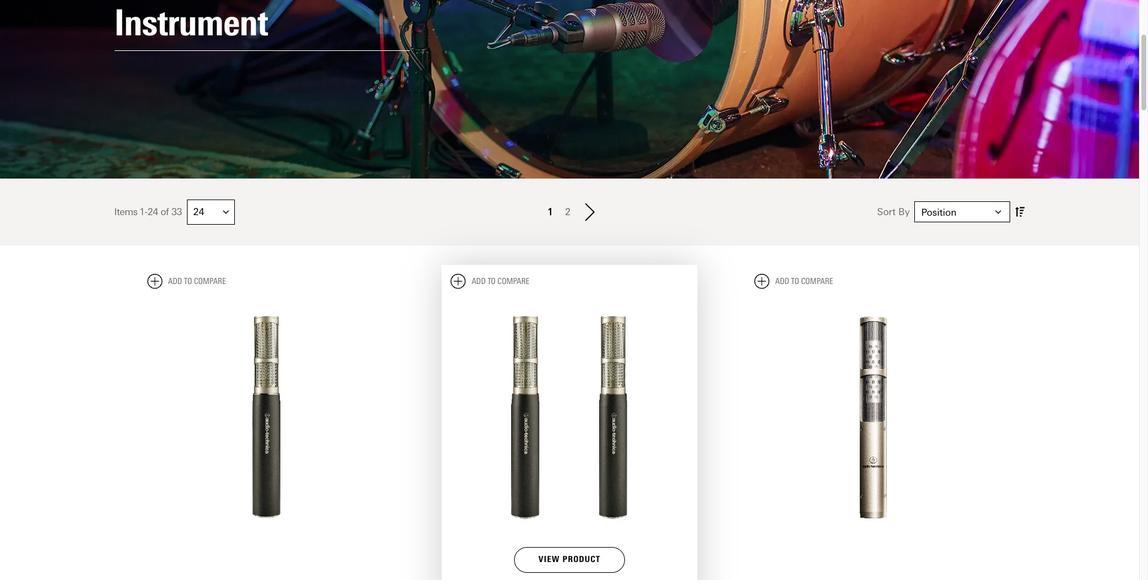 Task type: vqa. For each thing, say whether or not it's contained in the screenshot.
v at the bottom right of the page
no



Task type: locate. For each thing, give the bounding box(es) containing it.
view
[[539, 555, 560, 565]]

2 horizontal spatial add to compare button
[[755, 274, 834, 289]]

2 link
[[562, 204, 574, 220]]

sort
[[878, 206, 896, 218]]

2 horizontal spatial to
[[792, 276, 800, 286]]

carrat down image
[[223, 209, 229, 215], [996, 209, 1002, 215]]

product
[[563, 555, 601, 565]]

set descending direction image
[[1016, 205, 1026, 220]]

to for at5045p image the add to compare button
[[488, 276, 496, 286]]

1 add from the left
[[168, 276, 182, 286]]

0 horizontal spatial compare
[[194, 276, 226, 286]]

add to compare for at4081 image
[[776, 276, 834, 286]]

compare
[[194, 276, 226, 286], [498, 276, 530, 286], [802, 276, 834, 286]]

3 add from the left
[[776, 276, 790, 286]]

of
[[161, 206, 169, 218]]

items
[[114, 206, 138, 218]]

0 horizontal spatial to
[[184, 276, 192, 286]]

add to compare for at5045p image
[[472, 276, 530, 286]]

add to compare button
[[147, 274, 226, 289], [451, 274, 530, 289], [755, 274, 834, 289]]

2 to from the left
[[488, 276, 496, 286]]

compare for at5045p image the add to compare button
[[498, 276, 530, 286]]

add
[[168, 276, 182, 286], [472, 276, 486, 286], [776, 276, 790, 286]]

items 1-24 of 33
[[114, 206, 182, 218]]

carrat down image right 33
[[223, 209, 229, 215]]

by
[[899, 206, 911, 218]]

3 add to compare button from the left
[[755, 274, 834, 289]]

2 horizontal spatial add
[[776, 276, 790, 286]]

add for the add to compare button corresponding to at5045 image
[[168, 276, 182, 286]]

1 add to compare button from the left
[[147, 274, 226, 289]]

1 to from the left
[[184, 276, 192, 286]]

add to compare
[[168, 276, 226, 286], [472, 276, 530, 286], [776, 276, 834, 286]]

1 horizontal spatial carrat down image
[[996, 209, 1002, 215]]

0 horizontal spatial add to compare button
[[147, 274, 226, 289]]

pager previous image
[[541, 214, 556, 232]]

3 to from the left
[[792, 276, 800, 286]]

1 compare from the left
[[194, 276, 226, 286]]

3 add to compare from the left
[[776, 276, 834, 286]]

1 horizontal spatial to
[[488, 276, 496, 286]]

view product
[[539, 555, 601, 565]]

1 horizontal spatial add to compare button
[[451, 274, 530, 289]]

0 horizontal spatial add
[[168, 276, 182, 286]]

0 horizontal spatial carrat down image
[[223, 209, 229, 215]]

2 horizontal spatial add to compare
[[776, 276, 834, 286]]

1 add to compare from the left
[[168, 276, 226, 286]]

1 horizontal spatial add to compare
[[472, 276, 530, 286]]

at5045p image
[[451, 298, 689, 536]]

carrat down image left the set descending direction image
[[996, 209, 1002, 215]]

add to compare for at5045 image
[[168, 276, 226, 286]]

add to compare button for at4081 image
[[755, 274, 834, 289]]

2 horizontal spatial compare
[[802, 276, 834, 286]]

to
[[184, 276, 192, 286], [488, 276, 496, 286], [792, 276, 800, 286]]

3 compare from the left
[[802, 276, 834, 286]]

2 add to compare from the left
[[472, 276, 530, 286]]

2 add to compare button from the left
[[451, 274, 530, 289]]

to for the add to compare button corresponding to at4081 image
[[792, 276, 800, 286]]

view product link
[[514, 548, 626, 573]]

1-
[[139, 206, 148, 218]]

2 add from the left
[[472, 276, 486, 286]]

0 horizontal spatial add to compare
[[168, 276, 226, 286]]

2 compare from the left
[[498, 276, 530, 286]]

1 horizontal spatial compare
[[498, 276, 530, 286]]

1 horizontal spatial add
[[472, 276, 486, 286]]



Task type: describe. For each thing, give the bounding box(es) containing it.
33
[[171, 206, 182, 218]]

1 carrat down image from the left
[[223, 209, 229, 215]]

next image
[[583, 203, 598, 221]]

compare for the add to compare button corresponding to at4081 image
[[802, 276, 834, 286]]

at4081 image
[[755, 298, 993, 536]]

add for at5045p image the add to compare button
[[472, 276, 486, 286]]

add for the add to compare button corresponding to at4081 image
[[776, 276, 790, 286]]

1
[[548, 206, 553, 217]]

sort by
[[878, 206, 911, 218]]

compare for the add to compare button corresponding to at5045 image
[[194, 276, 226, 286]]

24
[[148, 206, 158, 218]]

add to compare button for at5045 image
[[147, 274, 226, 289]]

at5045 image
[[147, 298, 385, 536]]

2 carrat down image from the left
[[996, 209, 1002, 215]]

add to compare button for at5045p image
[[451, 274, 530, 289]]

to for the add to compare button corresponding to at5045 image
[[184, 276, 192, 286]]

instrument
[[114, 1, 268, 44]]

2
[[565, 206, 571, 217]]

instrument image
[[0, 0, 1140, 179]]



